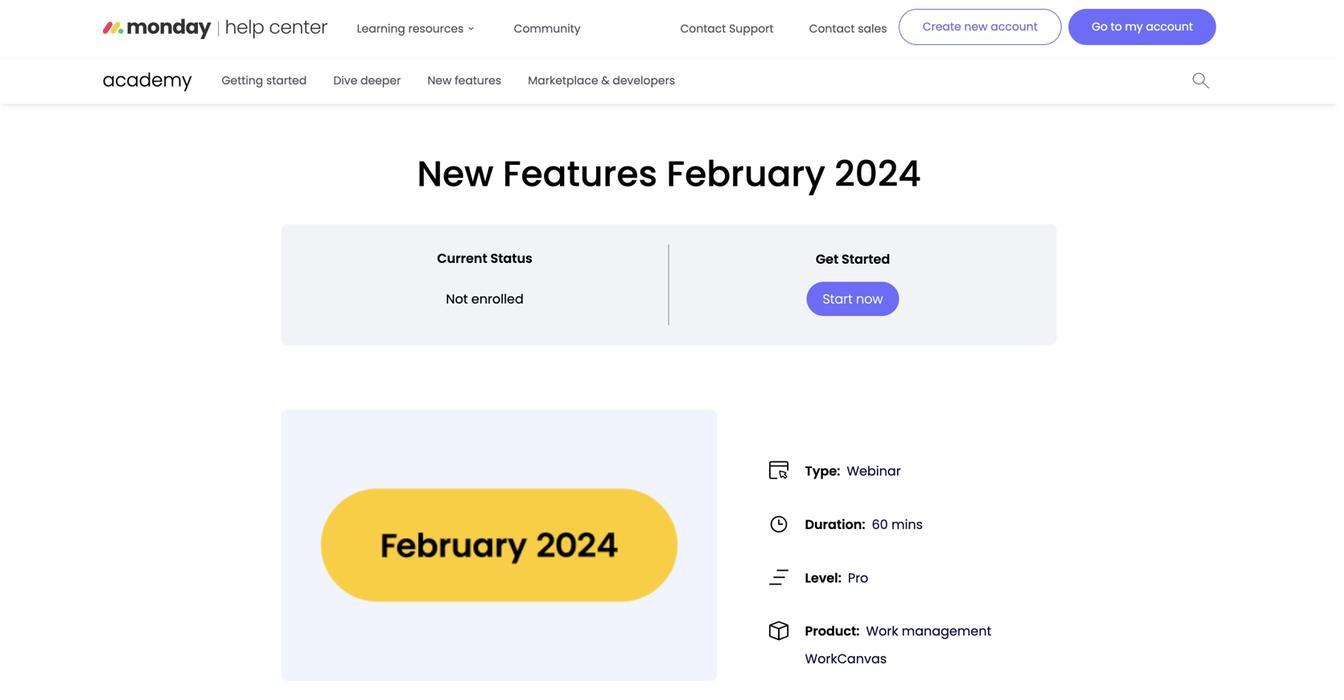 Task type: locate. For each thing, give the bounding box(es) containing it.
academy link
[[103, 66, 192, 96]]

1 contact from the left
[[680, 21, 726, 37]]

new
[[964, 19, 988, 35]]

contact support link
[[671, 13, 783, 45]]

workcanvas
[[805, 650, 887, 668]]

new
[[428, 73, 452, 89], [417, 149, 494, 199]]

features
[[503, 149, 657, 199]]

1 horizontal spatial account
[[1146, 19, 1193, 35]]

contact sales
[[809, 21, 887, 37]]

academy
[[103, 67, 192, 93]]

create new account link
[[899, 9, 1062, 45]]

resources
[[408, 21, 464, 37]]

mins
[[892, 516, 923, 534]]

contact
[[680, 21, 726, 37], [809, 21, 855, 37]]

current status
[[437, 249, 532, 268]]

sales
[[858, 21, 887, 37]]

contact left sales
[[809, 21, 855, 37]]

new features february 2024
[[417, 149, 921, 199]]

deeper
[[360, 73, 401, 89]]

duration:
[[805, 516, 865, 534]]

contact left support
[[680, 21, 726, 37]]

1 vertical spatial new
[[417, 149, 494, 199]]

current
[[437, 249, 487, 268]]

type:
[[805, 462, 840, 480]]

dive deeper
[[333, 73, 401, 89]]

2 contact from the left
[[809, 21, 855, 37]]

0 vertical spatial new
[[428, 73, 452, 89]]

my
[[1125, 19, 1143, 35]]

&
[[601, 73, 610, 89]]

account
[[991, 19, 1038, 35], [1146, 19, 1193, 35]]

getting started link
[[212, 66, 316, 95]]

developers
[[613, 73, 675, 89]]

to
[[1111, 19, 1122, 35]]

account right new
[[991, 19, 1038, 35]]

started
[[842, 250, 890, 268]]

new for new features february 2024
[[417, 149, 494, 199]]

contact sales link
[[799, 13, 897, 45]]

1 horizontal spatial contact
[[809, 21, 855, 37]]

getting
[[222, 73, 263, 89]]

0 horizontal spatial account
[[991, 19, 1038, 35]]

search logo image
[[1193, 72, 1210, 88]]

new inside new features link
[[428, 73, 452, 89]]

account right my
[[1146, 19, 1193, 35]]

60
[[872, 516, 888, 534]]

features
[[455, 73, 501, 89]]

level:
[[805, 569, 841, 587]]

type: webinar
[[805, 462, 901, 480]]

duration: 60 mins
[[805, 516, 923, 534]]

contact support
[[680, 21, 774, 37]]

dive
[[333, 73, 357, 89]]

started
[[266, 73, 307, 89]]

new for new features
[[428, 73, 452, 89]]

contact inside "link"
[[680, 21, 726, 37]]

0 horizontal spatial contact
[[680, 21, 726, 37]]

get started
[[816, 250, 890, 268]]



Task type: vqa. For each thing, say whether or not it's contained in the screenshot.
Create new account
yes



Task type: describe. For each thing, give the bounding box(es) containing it.
not
[[446, 290, 468, 308]]

marketplace
[[528, 73, 598, 89]]

new features
[[428, 73, 501, 89]]

1 account from the left
[[991, 19, 1038, 35]]

go
[[1092, 19, 1108, 35]]

go to my account link
[[1069, 9, 1216, 45]]

pro
[[848, 569, 868, 587]]

getting started
[[222, 73, 307, 89]]

now
[[856, 290, 883, 308]]

marketplace & developers link
[[518, 66, 685, 95]]

learning resources
[[357, 21, 464, 37]]

not enrolled
[[446, 290, 524, 308]]

start now link
[[807, 282, 899, 316]]

create new account
[[923, 19, 1038, 35]]

create
[[923, 19, 961, 35]]

community
[[514, 21, 581, 37]]

work
[[866, 622, 898, 641]]

webinar
[[847, 462, 901, 480]]

new features link
[[418, 66, 511, 95]]

level: pro
[[805, 569, 868, 587]]

learning resources link
[[347, 13, 488, 45]]

get
[[816, 250, 839, 268]]

learning
[[357, 21, 405, 37]]

marketplace & developers
[[528, 73, 675, 89]]

start
[[823, 290, 853, 308]]

monday.com logo image
[[103, 13, 328, 45]]

work management
[[866, 622, 991, 641]]

2024
[[835, 149, 921, 199]]

2 account from the left
[[1146, 19, 1193, 35]]

status
[[490, 249, 532, 268]]

go to my account
[[1092, 19, 1193, 35]]

dive deeper link
[[324, 66, 410, 95]]

february
[[667, 149, 825, 199]]

support
[[729, 21, 774, 37]]

community link
[[504, 13, 590, 45]]

start now
[[823, 290, 883, 308]]

contact for contact support
[[680, 21, 726, 37]]

enrolled
[[471, 290, 524, 308]]

management
[[902, 622, 991, 641]]

contact for contact sales
[[809, 21, 855, 37]]

product:
[[805, 622, 860, 641]]



